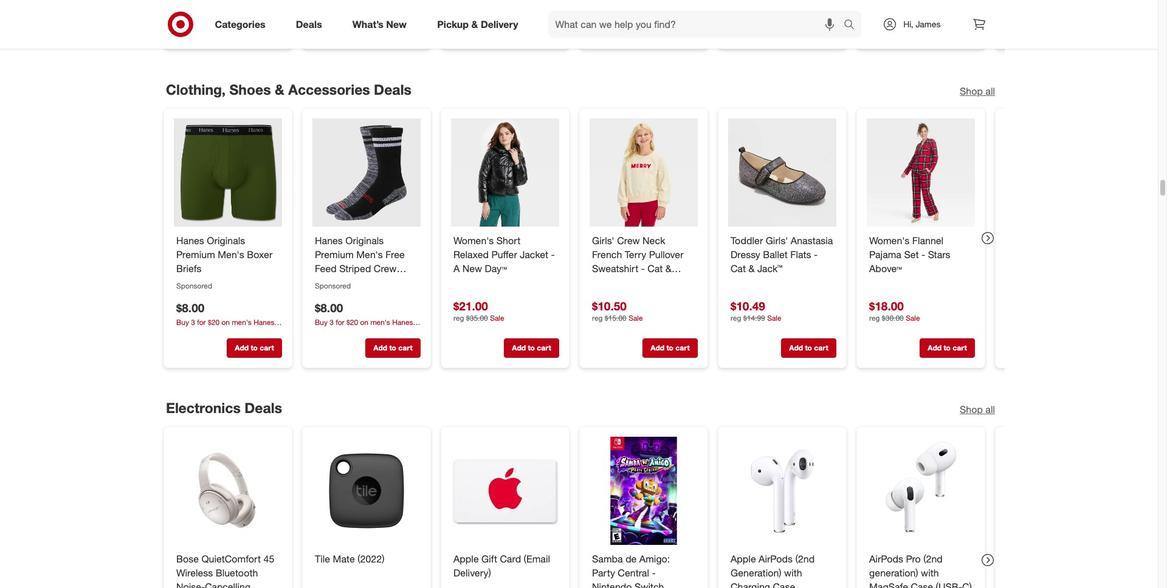 Task type: locate. For each thing, give the bounding box(es) containing it.
men's inside hanes originals premium men's boxer briefs
[[217, 248, 244, 260]]

women's inside women's flannel pajama set - stars above™
[[869, 234, 909, 247]]

shop all link
[[959, 84, 995, 98], [959, 403, 995, 417]]

0 horizontal spatial sponsored
[[176, 281, 212, 290]]

2 buy 3 for $20 on men's hanes basics button from the left
[[315, 317, 420, 337]]

2 horizontal spatial get
[[890, 0, 900, 7]]

sale inside $10.49 reg $14.99 sale
[[767, 314, 781, 323]]

1 (2nd from the left
[[795, 553, 814, 565]]

0 horizontal spatial for
[[197, 318, 205, 327]]

2 horizontal spatial buy 4 get $5 target giftcard on beauty & personal care
[[869, 0, 972, 17]]

1 apple from the left
[[453, 553, 478, 565]]

crew
[[617, 234, 640, 247], [373, 262, 396, 274]]

1 horizontal spatial cat
[[730, 262, 746, 274]]

sale inside $10.50 reg $15.00 sale
[[628, 314, 643, 323]]

2 horizontal spatial personal
[[900, 8, 928, 17]]

1 shop all link from the top
[[959, 84, 995, 98]]

add to cart button
[[226, 19, 282, 39], [365, 19, 420, 39], [504, 19, 559, 39], [642, 19, 698, 39], [781, 19, 836, 39], [919, 19, 975, 39], [226, 338, 282, 358], [365, 338, 420, 358], [504, 338, 559, 358], [642, 338, 698, 358], [781, 338, 836, 358], [919, 338, 975, 358]]

1 horizontal spatial get
[[751, 0, 762, 7]]

$21.00 reg $35.00 sale
[[453, 299, 504, 323]]

clothing,
[[166, 81, 225, 98]]

buy 3 for $20 on men's hanes basics button for briefs
[[176, 317, 282, 337]]

with for airpods
[[784, 567, 802, 579]]

sale right the $35.00
[[490, 314, 504, 323]]

0 horizontal spatial (2nd
[[795, 553, 814, 565]]

shop all for clothing, shoes & accessories deals
[[959, 85, 995, 97]]

$8.00
[[176, 300, 204, 314], [315, 300, 343, 314]]

girls' up ballet
[[765, 234, 788, 247]]

with right generation)
[[784, 567, 802, 579]]

reg down $21.00
[[453, 314, 464, 323]]

sponsored down briefs
[[176, 281, 212, 290]]

all for electronics deals
[[985, 404, 995, 416]]

striped
[[339, 262, 371, 274]]

clothing, shoes & accessories deals
[[166, 81, 411, 98]]

3 care from the left
[[930, 8, 945, 17]]

shop all link for clothing, shoes & accessories deals
[[959, 84, 995, 98]]

all for clothing, shoes & accessories deals
[[985, 85, 995, 97]]

hanes inside the hanes originals premium men's free feed striped crew socks 2pk - 6-12
[[315, 234, 342, 247]]

women's inside women's short relaxed puffer jacket - a new day™
[[453, 234, 493, 247]]

reg for $21.00
[[453, 314, 464, 323]]

originals inside the hanes originals premium men's free feed striped crew socks 2pk - 6-12
[[345, 234, 383, 247]]

1 $20 from the left
[[208, 318, 219, 327]]

jack™
[[757, 262, 782, 274], [592, 276, 617, 288]]

2 airpods from the left
[[869, 553, 903, 565]]

$5
[[625, 0, 633, 7], [764, 0, 771, 7], [902, 0, 910, 7]]

- down terry
[[641, 262, 645, 274]]

2 basics from the left
[[315, 328, 336, 337]]

2 horizontal spatial $5
[[902, 0, 910, 7]]

originals
[[207, 234, 245, 247], [345, 234, 383, 247]]

3 beauty from the left
[[869, 8, 891, 17]]

2 buy 4 get $5 target giftcard on beauty & personal care from the left
[[730, 0, 833, 17]]

apple
[[453, 553, 478, 565], [730, 553, 756, 565]]

1 horizontal spatial beauty
[[730, 8, 753, 17]]

girls'
[[592, 234, 614, 247], [765, 234, 788, 247]]

0 horizontal spatial women's
[[453, 234, 493, 247]]

1 shop all from the top
[[959, 85, 995, 97]]

- left 6-
[[363, 276, 367, 288]]

women's
[[453, 234, 493, 247], [869, 234, 909, 247]]

1 girls' from the left
[[592, 234, 614, 247]]

stars
[[928, 248, 950, 260]]

1 horizontal spatial care
[[792, 8, 806, 17]]

case for generation)
[[773, 581, 795, 588]]

(2nd for airpods
[[795, 553, 814, 565]]

neck
[[642, 234, 665, 247]]

0 horizontal spatial $8.00 buy 3 for $20 on men's hanes basics
[[176, 300, 274, 337]]

relaxed
[[453, 248, 488, 260]]

airpods
[[758, 553, 792, 565], [869, 553, 903, 565]]

for down socks
[[335, 318, 344, 327]]

2 sponsored from the left
[[315, 281, 351, 290]]

0 horizontal spatial girls'
[[592, 234, 614, 247]]

reg
[[453, 314, 464, 323], [592, 314, 602, 323], [730, 314, 741, 323], [869, 314, 880, 323]]

1 shop from the top
[[959, 85, 983, 97]]

0 vertical spatial shop all
[[959, 85, 995, 97]]

2 girls' from the left
[[765, 234, 788, 247]]

(email
[[523, 553, 550, 565]]

all
[[985, 85, 995, 97], [985, 404, 995, 416]]

1 horizontal spatial for
[[335, 318, 344, 327]]

1 horizontal spatial deals
[[296, 18, 322, 30]]

1 3 from the left
[[191, 318, 195, 327]]

women's up relaxed
[[453, 234, 493, 247]]

1 horizontal spatial 3
[[329, 318, 333, 327]]

1 horizontal spatial premium
[[315, 248, 353, 260]]

$14.99
[[743, 314, 765, 323]]

toddler girls' anastasia dressy ballet flats - cat & jack™ link
[[730, 234, 834, 275]]

shop for clothing, shoes & accessories deals
[[959, 85, 983, 97]]

0 vertical spatial all
[[985, 85, 995, 97]]

1 $8.00 from the left
[[176, 300, 204, 314]]

sponsored
[[176, 281, 212, 290], [315, 281, 351, 290]]

1 men's from the left
[[217, 248, 244, 260]]

- right jacket
[[551, 248, 555, 260]]

men's inside the hanes originals premium men's free feed striped crew socks 2pk - 6-12
[[356, 248, 382, 260]]

0 horizontal spatial apple
[[453, 553, 478, 565]]

case down generation)
[[773, 581, 795, 588]]

$18.00
[[869, 299, 903, 313]]

jack™ down ballet
[[757, 262, 782, 274]]

0 vertical spatial new
[[386, 18, 407, 30]]

3 personal from the left
[[900, 8, 928, 17]]

2 $20 from the left
[[346, 318, 358, 327]]

1 vertical spatial crew
[[373, 262, 396, 274]]

2 women's from the left
[[869, 234, 909, 247]]

charging
[[730, 581, 770, 588]]

$8.00 down briefs
[[176, 300, 204, 314]]

pickup
[[437, 18, 469, 30]]

sale for $18.00
[[905, 314, 920, 323]]

1 beauty from the left
[[592, 8, 614, 17]]

1 horizontal spatial men's
[[356, 248, 382, 260]]

- inside the toddler girls' anastasia dressy ballet flats - cat & jack™
[[814, 248, 817, 260]]

1 horizontal spatial with
[[921, 567, 939, 579]]

$20
[[208, 318, 219, 327], [346, 318, 358, 327]]

toddler girls' anastasia dressy ballet flats - cat & jack™ image
[[728, 118, 836, 227], [728, 118, 836, 227]]

1 men's from the left
[[232, 318, 251, 327]]

1 vertical spatial deals
[[374, 81, 411, 98]]

reg inside $21.00 reg $35.00 sale
[[453, 314, 464, 323]]

1 basics from the left
[[176, 328, 197, 337]]

basics for hanes originals premium men's boxer briefs
[[176, 328, 197, 337]]

1 horizontal spatial buy 3 for $20 on men's hanes basics button
[[315, 317, 420, 337]]

with inside apple airpods (2nd generation) with charging case
[[784, 567, 802, 579]]

1 $5 from the left
[[625, 0, 633, 7]]

new right what's on the left top
[[386, 18, 407, 30]]

pickup & delivery link
[[427, 11, 533, 38]]

1 originals from the left
[[207, 234, 245, 247]]

hanes originals premium men's free feed striped crew socks 2pk - 6-12 image
[[312, 118, 420, 227], [312, 118, 420, 227]]

0 vertical spatial shop all link
[[959, 84, 995, 98]]

0 horizontal spatial buy 3 for $20 on men's hanes basics button
[[176, 317, 282, 337]]

1 case from the left
[[773, 581, 795, 588]]

for down briefs
[[197, 318, 205, 327]]

reg inside $10.49 reg $14.99 sale
[[730, 314, 741, 323]]

crew up 12
[[373, 262, 396, 274]]

1 for from the left
[[197, 318, 205, 327]]

cat down dressy
[[730, 262, 746, 274]]

1 sale from the left
[[490, 314, 504, 323]]

2 apple from the left
[[730, 553, 756, 565]]

1 vertical spatial shop all
[[959, 404, 995, 416]]

1 horizontal spatial men's
[[370, 318, 390, 327]]

0 horizontal spatial beauty
[[592, 8, 614, 17]]

0 vertical spatial crew
[[617, 234, 640, 247]]

cat down pullover
[[647, 262, 662, 274]]

men's left 'boxer'
[[217, 248, 244, 260]]

- up switch
[[652, 567, 655, 579]]

0 horizontal spatial crew
[[373, 262, 396, 274]]

case inside airpods pro (2nd generation) with magsafe case (usb‑c)
[[911, 581, 933, 588]]

1 vertical spatial shop all link
[[959, 403, 995, 417]]

hanes
[[176, 234, 204, 247], [315, 234, 342, 247], [253, 318, 274, 327], [392, 318, 413, 327]]

new
[[386, 18, 407, 30], [462, 262, 482, 274]]

1 vertical spatial jack™
[[592, 276, 617, 288]]

reg inside $10.50 reg $15.00 sale
[[592, 314, 602, 323]]

2 originals from the left
[[345, 234, 383, 247]]

2 horizontal spatial giftcard
[[934, 0, 962, 7]]

1 horizontal spatial $8.00 buy 3 for $20 on men's hanes basics
[[315, 300, 413, 337]]

basics
[[176, 328, 197, 337], [315, 328, 336, 337]]

1 horizontal spatial buy 4 get $5 target giftcard on beauty & personal care
[[730, 0, 833, 17]]

0 horizontal spatial airpods
[[758, 553, 792, 565]]

2 care from the left
[[792, 8, 806, 17]]

search button
[[838, 11, 868, 40]]

apple inside apple gift card (email delivery)
[[453, 553, 478, 565]]

0 vertical spatial jack™
[[757, 262, 782, 274]]

- inside women's short relaxed puffer jacket - a new day™
[[551, 248, 555, 260]]

1 with from the left
[[784, 567, 802, 579]]

(2nd inside apple airpods (2nd generation) with charging case
[[795, 553, 814, 565]]

0 horizontal spatial men's
[[232, 318, 251, 327]]

2 men's from the left
[[370, 318, 390, 327]]

2 (2nd from the left
[[923, 553, 942, 565]]

sponsored for feed
[[315, 281, 351, 290]]

wireless
[[176, 567, 213, 579]]

3 for hanes originals premium men's boxer briefs
[[191, 318, 195, 327]]

jack™ down sweatshirt
[[592, 276, 617, 288]]

women's flannel pajama set - stars above™
[[869, 234, 950, 274]]

2 target from the left
[[773, 0, 793, 7]]

sponsored down feed
[[315, 281, 351, 290]]

3 target from the left
[[912, 0, 932, 7]]

reg down $18.00
[[869, 314, 880, 323]]

1 horizontal spatial $5
[[764, 0, 771, 7]]

premium inside the hanes originals premium men's free feed striped crew socks 2pk - 6-12
[[315, 248, 353, 260]]

for for feed
[[335, 318, 344, 327]]

anastasia
[[790, 234, 833, 247]]

premium inside hanes originals premium men's boxer briefs
[[176, 248, 215, 260]]

1 horizontal spatial 4
[[745, 0, 749, 7]]

1 horizontal spatial personal
[[761, 8, 790, 17]]

case inside apple airpods (2nd generation) with charging case
[[773, 581, 795, 588]]

0 horizontal spatial buy 4 get $5 target giftcard on beauty & personal care
[[592, 0, 695, 17]]

0 horizontal spatial case
[[773, 581, 795, 588]]

girls' up french
[[592, 234, 614, 247]]

girls' crew neck french terry pullover sweatshirt - cat & jack™ image
[[589, 118, 698, 227], [589, 118, 698, 227]]

reg for $10.50
[[592, 314, 602, 323]]

ballet
[[763, 248, 787, 260]]

airpods pro (2nd generation) with magsafe case (usb‑c) image
[[867, 437, 975, 545], [867, 437, 975, 545]]

- down the anastasia
[[814, 248, 817, 260]]

for
[[197, 318, 205, 327], [335, 318, 344, 327]]

with up (usb‑c)
[[921, 567, 939, 579]]

2 beauty from the left
[[730, 8, 753, 17]]

0 horizontal spatial giftcard
[[657, 0, 684, 7]]

2 men's from the left
[[356, 248, 382, 260]]

sale right $15.00
[[628, 314, 643, 323]]

dressy
[[730, 248, 760, 260]]

0 horizontal spatial get
[[613, 0, 623, 7]]

$8.00 down socks
[[315, 300, 343, 314]]

sale inside $21.00 reg $35.00 sale
[[490, 314, 504, 323]]

with inside airpods pro (2nd generation) with magsafe case (usb‑c)
[[921, 567, 939, 579]]

0 horizontal spatial with
[[784, 567, 802, 579]]

personal
[[623, 8, 651, 17], [761, 8, 790, 17], [900, 8, 928, 17]]

0 horizontal spatial $5
[[625, 0, 633, 7]]

0 horizontal spatial jack™
[[592, 276, 617, 288]]

airpods inside apple airpods (2nd generation) with charging case
[[758, 553, 792, 565]]

men's for hanes originals premium men's boxer briefs
[[232, 318, 251, 327]]

premium up briefs
[[176, 248, 215, 260]]

socks
[[315, 276, 342, 288]]

apple up generation)
[[730, 553, 756, 565]]

2 horizontal spatial care
[[930, 8, 945, 17]]

2 all from the top
[[985, 404, 995, 416]]

sale for $10.49
[[767, 314, 781, 323]]

reg inside $18.00 reg $30.00 sale
[[869, 314, 880, 323]]

apple gift card (email delivery) link
[[453, 553, 556, 580]]

cat
[[647, 262, 662, 274], [730, 262, 746, 274]]

with for pro
[[921, 567, 939, 579]]

case down "pro"
[[911, 581, 933, 588]]

buy 3 for $20 on men's hanes basics button
[[176, 317, 282, 337], [315, 317, 420, 337]]

to
[[250, 24, 257, 33], [389, 24, 396, 33], [528, 24, 535, 33], [666, 24, 673, 33], [805, 24, 812, 33], [943, 24, 950, 33], [250, 343, 257, 352], [389, 343, 396, 352], [528, 343, 535, 352], [666, 343, 673, 352], [805, 343, 812, 352], [943, 343, 950, 352]]

1 horizontal spatial airpods
[[869, 553, 903, 565]]

1 horizontal spatial new
[[462, 262, 482, 274]]

1 horizontal spatial girls'
[[765, 234, 788, 247]]

1 horizontal spatial target
[[773, 0, 793, 7]]

3 down briefs
[[191, 318, 195, 327]]

apple airpods (2nd generation) with charging case image
[[728, 437, 836, 545], [728, 437, 836, 545]]

noise-
[[176, 581, 205, 588]]

reg down $10.49 at the bottom right of page
[[730, 314, 741, 323]]

2 sale from the left
[[628, 314, 643, 323]]

45
[[263, 553, 274, 565]]

0 horizontal spatial premium
[[176, 248, 215, 260]]

tile mate (2022) image
[[312, 437, 420, 545], [312, 437, 420, 545]]

1 all from the top
[[985, 85, 995, 97]]

2pk
[[344, 276, 360, 288]]

1 premium from the left
[[176, 248, 215, 260]]

sale inside $18.00 reg $30.00 sale
[[905, 314, 920, 323]]

girls' crew neck french terry pullover sweatshirt - cat & jack™
[[592, 234, 683, 288]]

1 personal from the left
[[623, 8, 651, 17]]

0 horizontal spatial $20
[[208, 318, 219, 327]]

crew inside girls' crew neck french terry pullover sweatshirt - cat & jack™
[[617, 234, 640, 247]]

samba de amigo: party central - nintendo switch image
[[589, 437, 698, 545], [589, 437, 698, 545]]

care
[[653, 8, 667, 17], [792, 8, 806, 17], [930, 8, 945, 17]]

1 giftcard from the left
[[657, 0, 684, 7]]

new down relaxed
[[462, 262, 482, 274]]

day™
[[484, 262, 507, 274]]

2 shop all link from the top
[[959, 403, 995, 417]]

1 airpods from the left
[[758, 553, 792, 565]]

0 horizontal spatial cat
[[647, 262, 662, 274]]

2 horizontal spatial 4
[[884, 0, 888, 7]]

1 vertical spatial shop
[[959, 404, 983, 416]]

mate
[[333, 553, 355, 565]]

2 for from the left
[[335, 318, 344, 327]]

3 down socks
[[329, 318, 333, 327]]

crew up terry
[[617, 234, 640, 247]]

1 horizontal spatial jack™
[[757, 262, 782, 274]]

0 horizontal spatial care
[[653, 8, 667, 17]]

bose quietcomfort 45 wireless bluetooth noise-cancelling headphones image
[[174, 437, 282, 545], [174, 437, 282, 545]]

jacket
[[520, 248, 548, 260]]

3 sale from the left
[[767, 314, 781, 323]]

2 $8.00 buy 3 for $20 on men's hanes basics from the left
[[315, 300, 413, 337]]

& inside the toddler girls' anastasia dressy ballet flats - cat & jack™
[[748, 262, 754, 274]]

originals inside hanes originals premium men's boxer briefs
[[207, 234, 245, 247]]

0 vertical spatial shop
[[959, 85, 983, 97]]

0 horizontal spatial 4
[[606, 0, 611, 7]]

generation)
[[869, 567, 918, 579]]

0 horizontal spatial originals
[[207, 234, 245, 247]]

target
[[635, 0, 655, 7], [773, 0, 793, 7], [912, 0, 932, 7]]

sale right $14.99
[[767, 314, 781, 323]]

1 horizontal spatial basics
[[315, 328, 336, 337]]

women's flannel pajama set - stars above™ image
[[867, 118, 975, 227], [867, 118, 975, 227]]

airpods pro (2nd generation) with magsafe case (usb‑c) link
[[869, 553, 972, 588]]

party
[[592, 567, 615, 579]]

1 horizontal spatial $8.00
[[315, 300, 343, 314]]

1 buy 3 for $20 on men's hanes basics button from the left
[[176, 317, 282, 337]]

6-
[[370, 276, 379, 288]]

apple inside apple airpods (2nd generation) with charging case
[[730, 553, 756, 565]]

apple up delivery)
[[453, 553, 478, 565]]

1 horizontal spatial apple
[[730, 553, 756, 565]]

0 horizontal spatial $8.00
[[176, 300, 204, 314]]

1 horizontal spatial case
[[911, 581, 933, 588]]

add to cart
[[235, 24, 274, 33], [373, 24, 412, 33], [512, 24, 551, 33], [650, 24, 689, 33], [789, 24, 828, 33], [927, 24, 967, 33], [235, 343, 274, 352], [373, 343, 412, 352], [512, 343, 551, 352], [650, 343, 689, 352], [789, 343, 828, 352], [927, 343, 967, 352]]

case for generation)
[[911, 581, 933, 588]]

4 reg from the left
[[869, 314, 880, 323]]

3 reg from the left
[[730, 314, 741, 323]]

sale right the $30.00
[[905, 314, 920, 323]]

1 buy 4 get $5 target giftcard on beauty & personal care from the left
[[592, 0, 695, 17]]

men's up striped
[[356, 248, 382, 260]]

(2nd
[[795, 553, 814, 565], [923, 553, 942, 565]]

crew inside the hanes originals premium men's free feed striped crew socks 2pk - 6-12
[[373, 262, 396, 274]]

1 vertical spatial new
[[462, 262, 482, 274]]

2 shop all from the top
[[959, 404, 995, 416]]

2 $8.00 from the left
[[315, 300, 343, 314]]

terry
[[624, 248, 646, 260]]

2 cat from the left
[[730, 262, 746, 274]]

2 case from the left
[[911, 581, 933, 588]]

1 horizontal spatial giftcard
[[795, 0, 823, 7]]

1 women's from the left
[[453, 234, 493, 247]]

3
[[191, 318, 195, 327], [329, 318, 333, 327]]

1 vertical spatial all
[[985, 404, 995, 416]]

reg down "$10.50"
[[592, 314, 602, 323]]

0 horizontal spatial men's
[[217, 248, 244, 260]]

premium up feed
[[315, 248, 353, 260]]

(2nd inside airpods pro (2nd generation) with magsafe case (usb‑c)
[[923, 553, 942, 565]]

men's for hanes originals premium men's free feed striped crew socks 2pk - 6-12
[[370, 318, 390, 327]]

2 4 from the left
[[745, 0, 749, 7]]

pro
[[906, 553, 920, 565]]

2 horizontal spatial deals
[[374, 81, 411, 98]]

1 reg from the left
[[453, 314, 464, 323]]

toddler
[[730, 234, 763, 247]]

2 3 from the left
[[329, 318, 333, 327]]

- right set
[[921, 248, 925, 260]]

2 with from the left
[[921, 567, 939, 579]]

with
[[784, 567, 802, 579], [921, 567, 939, 579]]

1 horizontal spatial originals
[[345, 234, 383, 247]]

1 horizontal spatial crew
[[617, 234, 640, 247]]

add
[[235, 24, 248, 33], [373, 24, 387, 33], [512, 24, 526, 33], [650, 24, 664, 33], [789, 24, 803, 33], [927, 24, 941, 33], [235, 343, 248, 352], [373, 343, 387, 352], [512, 343, 526, 352], [650, 343, 664, 352], [789, 343, 803, 352], [927, 343, 941, 352]]

cart
[[259, 24, 274, 33], [398, 24, 412, 33], [537, 24, 551, 33], [675, 24, 689, 33], [814, 24, 828, 33], [952, 24, 967, 33], [259, 343, 274, 352], [398, 343, 412, 352], [537, 343, 551, 352], [675, 343, 689, 352], [814, 343, 828, 352], [952, 343, 967, 352]]

1 $8.00 buy 3 for $20 on men's hanes basics from the left
[[176, 300, 274, 337]]

1 horizontal spatial sponsored
[[315, 281, 351, 290]]

2 premium from the left
[[315, 248, 353, 260]]

1 cat from the left
[[647, 262, 662, 274]]

sweatshirt
[[592, 262, 638, 274]]

4 sale from the left
[[905, 314, 920, 323]]

2 reg from the left
[[592, 314, 602, 323]]

0 horizontal spatial personal
[[623, 8, 651, 17]]

hanes originals premium men's boxer briefs image
[[174, 118, 282, 227], [174, 118, 282, 227]]

2 horizontal spatial beauty
[[869, 8, 891, 17]]

0 horizontal spatial deals
[[244, 399, 282, 417]]

2 shop from the top
[[959, 404, 983, 416]]

women's short relaxed puffer jacket - a new day™ image
[[451, 118, 559, 227], [451, 118, 559, 227]]

deals
[[296, 18, 322, 30], [374, 81, 411, 98], [244, 399, 282, 417]]

1 sponsored from the left
[[176, 281, 212, 290]]

1 horizontal spatial women's
[[869, 234, 909, 247]]

0 horizontal spatial target
[[635, 0, 655, 7]]

0 horizontal spatial basics
[[176, 328, 197, 337]]

1 horizontal spatial (2nd
[[923, 553, 942, 565]]

2 horizontal spatial target
[[912, 0, 932, 7]]

0 horizontal spatial 3
[[191, 318, 195, 327]]

women's up pajama
[[869, 234, 909, 247]]

shop all link for electronics deals
[[959, 403, 995, 417]]

1 horizontal spatial $20
[[346, 318, 358, 327]]



Task type: describe. For each thing, give the bounding box(es) containing it.
2 get from the left
[[751, 0, 762, 7]]

$21.00
[[453, 299, 488, 313]]

3 buy 4 get $5 target giftcard on beauty & personal care from the left
[[869, 0, 972, 17]]

3 get from the left
[[890, 0, 900, 7]]

$15.00
[[604, 314, 626, 323]]

- inside women's flannel pajama set - stars above™
[[921, 248, 925, 260]]

apple airpods (2nd generation) with charging case
[[730, 553, 814, 588]]

$35.00
[[466, 314, 488, 323]]

samba de amigo: party central - nintendo switch link
[[592, 553, 695, 588]]

sponsored for briefs
[[176, 281, 212, 290]]

0 vertical spatial deals
[[296, 18, 322, 30]]

$20 for briefs
[[208, 318, 219, 327]]

hanes originals premium men's boxer briefs link
[[176, 234, 279, 275]]

(2022)
[[357, 553, 384, 565]]

- inside the hanes originals premium men's free feed striped crew socks 2pk - 6-12
[[363, 276, 367, 288]]

3 $5 from the left
[[902, 0, 910, 7]]

shop all for electronics deals
[[959, 404, 995, 416]]

hi,
[[903, 19, 913, 29]]

hanes originals premium men's free feed striped crew socks 2pk - 6-12
[[315, 234, 404, 288]]

3 4 from the left
[[884, 0, 888, 7]]

reg for $10.49
[[730, 314, 741, 323]]

apple gift card (email delivery) image
[[451, 437, 559, 545]]

bose quietcomfort 45 wireless bluetooth noise-cancelli link
[[176, 553, 279, 588]]

hanes inside hanes originals premium men's boxer briefs
[[176, 234, 204, 247]]

3 giftcard from the left
[[934, 0, 962, 7]]

de
[[625, 553, 636, 565]]

$8.00 for hanes originals premium men's free feed striped crew socks 2pk - 6-12
[[315, 300, 343, 314]]

girls' inside the toddler girls' anastasia dressy ballet flats - cat & jack™
[[765, 234, 788, 247]]

toddler girls' anastasia dressy ballet flats - cat & jack™
[[730, 234, 833, 274]]

puffer
[[491, 248, 517, 260]]

$10.49 reg $14.99 sale
[[730, 299, 781, 323]]

premium for feed
[[315, 248, 353, 260]]

1 care from the left
[[653, 8, 667, 17]]

premium for briefs
[[176, 248, 215, 260]]

quietcomfort
[[201, 553, 261, 565]]

nintendo
[[592, 581, 632, 588]]

amigo:
[[639, 553, 670, 565]]

airpods inside airpods pro (2nd generation) with magsafe case (usb‑c)
[[869, 553, 903, 565]]

sale for $10.50
[[628, 314, 643, 323]]

women's short relaxed puffer jacket - a new day™ link
[[453, 234, 556, 275]]

magsafe
[[869, 581, 908, 588]]

basics for hanes originals premium men's free feed striped crew socks 2pk - 6-12
[[315, 328, 336, 337]]

$10.50 reg $15.00 sale
[[592, 299, 643, 323]]

bose quietcomfort 45 wireless bluetooth noise-cancelli
[[176, 553, 274, 588]]

james
[[916, 19, 941, 29]]

electronics deals
[[166, 399, 282, 417]]

$10.50
[[592, 299, 626, 313]]

originals for free
[[345, 234, 383, 247]]

women's for $18.00
[[869, 234, 909, 247]]

above™
[[869, 262, 902, 274]]

0 horizontal spatial new
[[386, 18, 407, 30]]

1 target from the left
[[635, 0, 655, 7]]

2 giftcard from the left
[[795, 0, 823, 7]]

generation)
[[730, 567, 781, 579]]

shoes
[[229, 81, 271, 98]]

cat inside girls' crew neck french terry pullover sweatshirt - cat & jack™
[[647, 262, 662, 274]]

$8.00 buy 3 for $20 on men's hanes basics for feed
[[315, 300, 413, 337]]

cat inside the toddler girls' anastasia dressy ballet flats - cat & jack™
[[730, 262, 746, 274]]

search
[[838, 19, 868, 31]]

What can we help you find? suggestions appear below search field
[[548, 11, 847, 38]]

samba
[[592, 553, 623, 565]]

buy 3 for $20 on men's hanes basics button for feed
[[315, 317, 420, 337]]

deals link
[[286, 11, 337, 38]]

for for briefs
[[197, 318, 205, 327]]

- inside girls' crew neck french terry pullover sweatshirt - cat & jack™
[[641, 262, 645, 274]]

$8.00 for hanes originals premium men's boxer briefs
[[176, 300, 204, 314]]

new inside women's short relaxed puffer jacket - a new day™
[[462, 262, 482, 274]]

12
[[379, 276, 390, 288]]

apple airpods (2nd generation) with charging case link
[[730, 553, 834, 588]]

switch
[[634, 581, 664, 588]]

apple gift card (email delivery)
[[453, 553, 550, 579]]

free
[[385, 248, 404, 260]]

1 4 from the left
[[606, 0, 611, 7]]

pajama
[[869, 248, 901, 260]]

hanes originals premium men's boxer briefs
[[176, 234, 272, 274]]

shop for electronics deals
[[959, 404, 983, 416]]

- inside samba de amigo: party central - nintendo switch
[[652, 567, 655, 579]]

$8.00 buy 3 for $20 on men's hanes basics for briefs
[[176, 300, 274, 337]]

feed
[[315, 262, 336, 274]]

short
[[496, 234, 520, 247]]

apple for apple airpods (2nd generation) with charging case
[[730, 553, 756, 565]]

what's new link
[[342, 11, 422, 38]]

hi, james
[[903, 19, 941, 29]]

tile mate (2022)
[[315, 553, 384, 565]]

airpods pro (2nd generation) with magsafe case (usb‑c)
[[869, 553, 972, 588]]

what's
[[352, 18, 384, 30]]

jack™ inside the toddler girls' anastasia dressy ballet flats - cat & jack™
[[757, 262, 782, 274]]

sale for $21.00
[[490, 314, 504, 323]]

bluetooth
[[215, 567, 258, 579]]

gift
[[481, 553, 497, 565]]

flannel
[[912, 234, 943, 247]]

boxer
[[247, 248, 272, 260]]

originals for boxer
[[207, 234, 245, 247]]

girls' inside girls' crew neck french terry pullover sweatshirt - cat & jack™
[[592, 234, 614, 247]]

women's short relaxed puffer jacket - a new day™
[[453, 234, 555, 274]]

$30.00
[[882, 314, 903, 323]]

apple for apple gift card (email delivery)
[[453, 553, 478, 565]]

samba de amigo: party central - nintendo switch
[[592, 553, 670, 588]]

$18.00 reg $30.00 sale
[[869, 299, 920, 323]]

delivery)
[[453, 567, 491, 579]]

central
[[617, 567, 649, 579]]

$20 for feed
[[346, 318, 358, 327]]

pullover
[[649, 248, 683, 260]]

& inside girls' crew neck french terry pullover sweatshirt - cat & jack™
[[665, 262, 671, 274]]

1 get from the left
[[613, 0, 623, 7]]

tile
[[315, 553, 330, 565]]

reg for $18.00
[[869, 314, 880, 323]]

2 personal from the left
[[761, 8, 790, 17]]

women's flannel pajama set - stars above™ link
[[869, 234, 972, 275]]

(2nd for pro
[[923, 553, 942, 565]]

card
[[500, 553, 521, 565]]

men's for boxer
[[217, 248, 244, 260]]

tile mate (2022) link
[[315, 553, 418, 566]]

men's for free
[[356, 248, 382, 260]]

french
[[592, 248, 622, 260]]

bose
[[176, 553, 198, 565]]

2 vertical spatial deals
[[244, 399, 282, 417]]

categories link
[[205, 11, 281, 38]]

pickup & delivery
[[437, 18, 518, 30]]

what's new
[[352, 18, 407, 30]]

delivery
[[481, 18, 518, 30]]

$10.49
[[730, 299, 765, 313]]

2 $5 from the left
[[764, 0, 771, 7]]

set
[[904, 248, 919, 260]]

jack™ inside girls' crew neck french terry pullover sweatshirt - cat & jack™
[[592, 276, 617, 288]]

3 for hanes originals premium men's free feed striped crew socks 2pk - 6-12
[[329, 318, 333, 327]]

(usb‑c)
[[936, 581, 972, 588]]

girls' crew neck french terry pullover sweatshirt - cat & jack™ link
[[592, 234, 695, 288]]

briefs
[[176, 262, 201, 274]]

women's for $21.00
[[453, 234, 493, 247]]



Task type: vqa. For each thing, say whether or not it's contained in the screenshot.
2nd Shop all LINK from the bottom
yes



